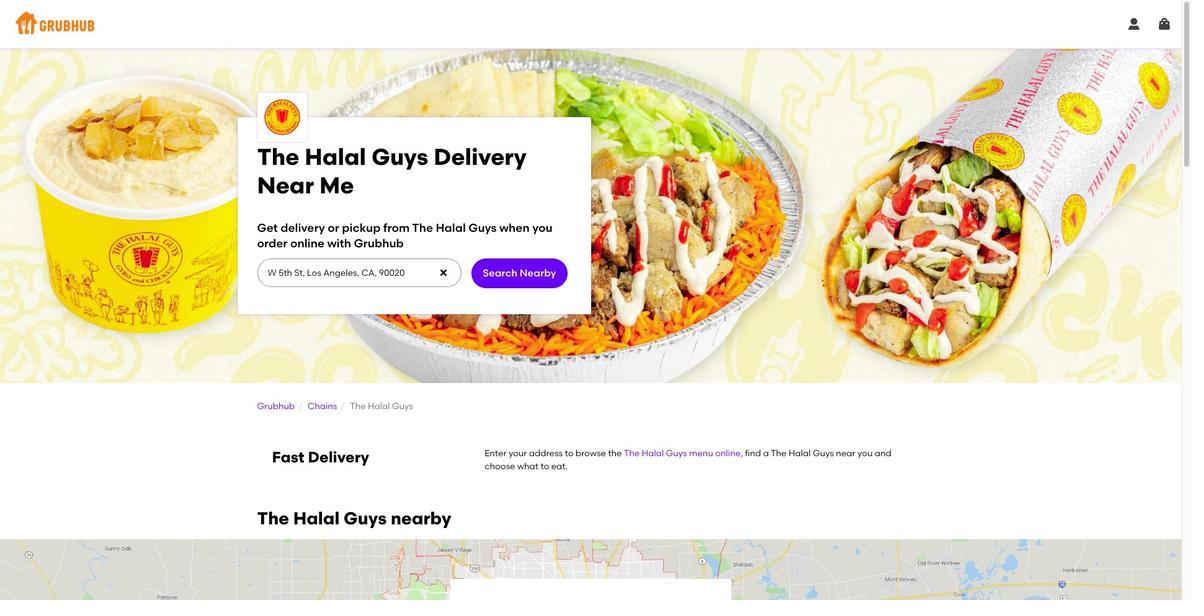 Task type: locate. For each thing, give the bounding box(es) containing it.
0 horizontal spatial you
[[532, 221, 553, 235]]

near
[[836, 449, 855, 459]]

halal right a
[[789, 449, 811, 459]]

online inside get delivery or pickup from the halal guys when you order online with grubhub
[[290, 236, 324, 251]]

grubhub
[[354, 236, 404, 251], [257, 401, 295, 412]]

to down address
[[541, 461, 549, 472]]

halal
[[305, 143, 366, 171], [436, 221, 466, 235], [368, 401, 390, 412], [642, 449, 664, 459], [789, 449, 811, 459], [293, 508, 340, 529]]

0 vertical spatial grubhub
[[354, 236, 404, 251]]

1 horizontal spatial to
[[565, 449, 574, 459]]

the halal guys
[[350, 401, 413, 412]]

online down delivery
[[290, 236, 324, 251]]

get delivery or pickup from the halal guys when you order online with grubhub
[[257, 221, 553, 251]]

halal up "me"
[[305, 143, 366, 171]]

online
[[290, 236, 324, 251], [715, 449, 741, 459]]

0 vertical spatial delivery
[[434, 143, 527, 171]]

to
[[565, 449, 574, 459], [541, 461, 549, 472]]

to up the eat.
[[565, 449, 574, 459]]

1 horizontal spatial grubhub
[[354, 236, 404, 251]]

0 vertical spatial you
[[532, 221, 553, 235]]

nearby
[[391, 508, 451, 529]]

0 horizontal spatial to
[[541, 461, 549, 472]]

what
[[517, 461, 539, 472]]

delivery inside the halal guys delivery near me
[[434, 143, 527, 171]]

svg image
[[1127, 17, 1141, 32], [1157, 17, 1172, 32], [439, 268, 448, 278]]

0 horizontal spatial online
[[290, 236, 324, 251]]

your
[[509, 449, 527, 459]]

you
[[532, 221, 553, 235], [858, 449, 873, 459]]

halal inside the halal guys delivery near me
[[305, 143, 366, 171]]

address
[[529, 449, 563, 459]]

1 horizontal spatial you
[[858, 449, 873, 459]]

halal right the
[[642, 449, 664, 459]]

the
[[257, 143, 299, 171], [412, 221, 433, 235], [350, 401, 366, 412], [624, 449, 640, 459], [771, 449, 787, 459], [257, 508, 289, 529]]

the halal guys delivery near me
[[257, 143, 527, 199]]

halal inside ", find a the halal guys near you and choose what to eat."
[[789, 449, 811, 459]]

0 horizontal spatial grubhub
[[257, 401, 295, 412]]

1 horizontal spatial svg image
[[1127, 17, 1141, 32]]

near
[[257, 172, 314, 199]]

grubhub link
[[257, 401, 295, 412]]

guys inside ", find a the halal guys near you and choose what to eat."
[[813, 449, 834, 459]]

search nearby button
[[471, 259, 568, 288]]

grubhub down pickup
[[354, 236, 404, 251]]

1 vertical spatial online
[[715, 449, 741, 459]]

search nearby
[[483, 267, 556, 279]]

, find a the halal guys near you and choose what to eat.
[[485, 449, 891, 472]]

grubhub left the chains
[[257, 401, 295, 412]]

fast
[[272, 449, 304, 467]]

fast delivery
[[272, 449, 369, 467]]

halal right from
[[436, 221, 466, 235]]

0 vertical spatial online
[[290, 236, 324, 251]]

delivery
[[434, 143, 527, 171], [308, 449, 369, 467]]

you left and
[[858, 449, 873, 459]]

guys
[[372, 143, 428, 171], [469, 221, 497, 235], [392, 401, 413, 412], [666, 449, 687, 459], [813, 449, 834, 459], [344, 508, 387, 529]]

the halal guys logo image
[[262, 97, 302, 137]]

find
[[745, 449, 761, 459]]

1 vertical spatial to
[[541, 461, 549, 472]]

,
[[741, 449, 743, 459]]

chains link
[[308, 401, 337, 412]]

grubhub inside get delivery or pickup from the halal guys when you order online with grubhub
[[354, 236, 404, 251]]

1 vertical spatial you
[[858, 449, 873, 459]]

0 horizontal spatial delivery
[[308, 449, 369, 467]]

guys inside get delivery or pickup from the halal guys when you order online with grubhub
[[469, 221, 497, 235]]

you right when on the left top of the page
[[532, 221, 553, 235]]

the halal guys menu online link
[[624, 449, 741, 459]]

0 vertical spatial to
[[565, 449, 574, 459]]

from
[[383, 221, 410, 235]]

1 horizontal spatial delivery
[[434, 143, 527, 171]]

online left find
[[715, 449, 741, 459]]



Task type: vqa. For each thing, say whether or not it's contained in the screenshot.
85
no



Task type: describe. For each thing, give the bounding box(es) containing it.
the halal guys nearby
[[257, 508, 451, 529]]

2 horizontal spatial svg image
[[1157, 17, 1172, 32]]

me
[[320, 172, 354, 199]]

chains
[[308, 401, 337, 412]]

choose
[[485, 461, 515, 472]]

or
[[328, 221, 339, 235]]

halal right the chains
[[368, 401, 390, 412]]

enter your address to browse the the halal guys menu online
[[485, 449, 741, 459]]

with
[[327, 236, 351, 251]]

1 vertical spatial grubhub
[[257, 401, 295, 412]]

to inside ", find a the halal guys near you and choose what to eat."
[[541, 461, 549, 472]]

delivery
[[281, 221, 325, 235]]

eat.
[[551, 461, 568, 472]]

the
[[608, 449, 622, 459]]

the inside the halal guys delivery near me
[[257, 143, 299, 171]]

the inside get delivery or pickup from the halal guys when you order online with grubhub
[[412, 221, 433, 235]]

main navigation navigation
[[0, 0, 1182, 48]]

0 horizontal spatial svg image
[[439, 268, 448, 278]]

you inside get delivery or pickup from the halal guys when you order online with grubhub
[[532, 221, 553, 235]]

enter
[[485, 449, 507, 459]]

nearby
[[520, 267, 556, 279]]

and
[[875, 449, 891, 459]]

browse
[[576, 449, 606, 459]]

halal down fast delivery
[[293, 508, 340, 529]]

pickup
[[342, 221, 381, 235]]

Search Address search field
[[257, 259, 460, 287]]

when
[[499, 221, 530, 235]]

search
[[483, 267, 517, 279]]

1 horizontal spatial online
[[715, 449, 741, 459]]

you inside ", find a the halal guys near you and choose what to eat."
[[858, 449, 873, 459]]

a
[[763, 449, 769, 459]]

1 vertical spatial delivery
[[308, 449, 369, 467]]

get
[[257, 221, 278, 235]]

the inside ", find a the halal guys near you and choose what to eat."
[[771, 449, 787, 459]]

halal inside get delivery or pickup from the halal guys when you order online with grubhub
[[436, 221, 466, 235]]

guys inside the halal guys delivery near me
[[372, 143, 428, 171]]

menu
[[689, 449, 713, 459]]

order
[[257, 236, 288, 251]]



